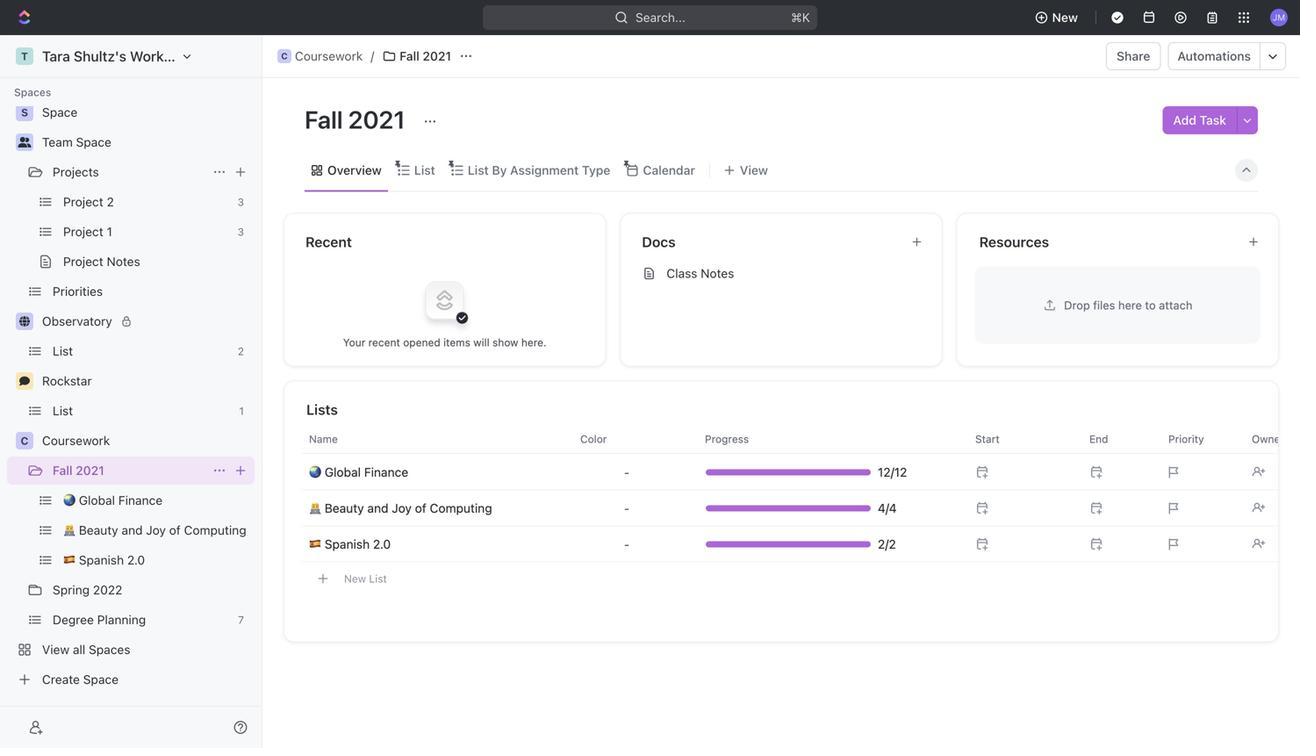 Task type: vqa. For each thing, say whether or not it's contained in the screenshot.
cell
no



Task type: describe. For each thing, give the bounding box(es) containing it.
tara shultz's workspace, , element
[[16, 47, 33, 65]]

🇪🇸 spanish 2.0 inside tree
[[63, 553, 145, 567]]

create space
[[42, 672, 119, 687]]

notes for class notes
[[701, 266, 734, 281]]

will
[[473, 336, 490, 349]]

view for view all spaces
[[42, 642, 69, 657]]

files
[[1093, 299, 1115, 312]]

view all spaces link
[[7, 636, 251, 664]]

priority button
[[1158, 425, 1241, 453]]

space, , element
[[16, 104, 33, 121]]

space for team
[[76, 135, 111, 149]]

all
[[73, 642, 85, 657]]

0 horizontal spatial spaces
[[14, 86, 51, 98]]

priorities link
[[53, 277, 251, 306]]

user group image
[[18, 137, 31, 147]]

spring 2022
[[53, 583, 122, 597]]

space for create
[[83, 672, 119, 687]]

end
[[1090, 433, 1108, 445]]

to
[[1145, 299, 1156, 312]]

planning
[[97, 612, 146, 627]]

rockstar
[[42, 374, 92, 388]]

0 vertical spatial 👨‍💻
[[309, 501, 321, 515]]

coursework inside coursework link
[[42, 433, 110, 448]]

recent
[[368, 336, 400, 349]]

new for new
[[1052, 10, 1078, 25]]

create
[[42, 672, 80, 687]]

computing inside tree
[[184, 523, 246, 537]]

1 horizontal spatial 🌏 global finance link
[[309, 465, 408, 479]]

globe image
[[19, 316, 30, 327]]

attach
[[1159, 299, 1193, 312]]

0 vertical spatial computing
[[430, 501, 492, 515]]

owner button
[[1241, 425, 1300, 453]]

observatory link
[[42, 307, 251, 335]]

spanish inside 🇪🇸 spanish 2.0 link
[[79, 553, 124, 567]]

jm
[[1273, 12, 1286, 22]]

1 horizontal spatial 🌏
[[309, 465, 321, 479]]

no recent items image
[[410, 265, 480, 335]]

degree planning
[[53, 612, 146, 627]]

project notes link
[[63, 248, 251, 276]]

dropdown menu image for 👨‍💻 beauty and joy of computing
[[624, 501, 630, 515]]

t
[[21, 50, 28, 62]]

1 vertical spatial fall 2021
[[305, 105, 411, 134]]

finance inside 🌏 global finance link
[[118, 493, 163, 507]]

0 horizontal spatial 2
[[107, 194, 114, 209]]

4/4
[[878, 501, 897, 515]]

0 horizontal spatial 🌏 global finance link
[[63, 486, 251, 514]]

2.0 inside tree
[[127, 553, 145, 567]]

3 for 2
[[237, 196, 244, 208]]

project 1
[[63, 224, 112, 239]]

class notes link
[[635, 259, 928, 288]]

1 horizontal spatial 🌏 global finance
[[309, 465, 408, 479]]

recent
[[306, 234, 352, 250]]

0 vertical spatial fall 2021
[[400, 49, 451, 63]]

1 horizontal spatial coursework, , element
[[277, 49, 291, 63]]

resources button
[[979, 231, 1234, 252]]

3 for 1
[[237, 226, 244, 238]]

here
[[1118, 299, 1142, 312]]

0 horizontal spatial 🇪🇸 spanish 2.0 link
[[63, 546, 251, 574]]

0 vertical spatial list link
[[411, 158, 435, 183]]

name button
[[302, 425, 570, 453]]

7
[[238, 614, 244, 626]]

owner
[[1252, 433, 1284, 445]]

1 vertical spatial 1
[[239, 405, 244, 417]]

fall 2021 inside tree
[[53, 463, 104, 478]]

your
[[343, 336, 365, 349]]

coursework link
[[42, 427, 251, 455]]

0 vertical spatial global
[[325, 465, 361, 479]]

space inside space link
[[42, 105, 78, 119]]

start
[[975, 433, 1000, 445]]

/
[[371, 49, 374, 63]]

task
[[1200, 113, 1227, 127]]

list for top list link
[[414, 163, 435, 177]]

drop
[[1064, 299, 1090, 312]]

share button
[[1106, 42, 1161, 70]]

tara shultz's workspace
[[42, 48, 203, 65]]

create space link
[[7, 666, 251, 694]]

rockstar link
[[42, 367, 251, 395]]

0 vertical spatial 1
[[107, 224, 112, 239]]

2 horizontal spatial fall
[[400, 49, 420, 63]]

space link
[[42, 98, 251, 126]]

👨‍💻 beauty and joy of computing inside 👨‍💻 beauty and joy of computing link
[[63, 523, 246, 537]]

add task button
[[1163, 106, 1237, 134]]

list for list link related to 2
[[53, 344, 73, 358]]

dropdown menu image
[[624, 465, 630, 479]]

2 horizontal spatial 2021
[[423, 49, 451, 63]]

c for c coursework /
[[281, 51, 288, 61]]

drop files here to attach
[[1064, 299, 1193, 312]]

project 1 link
[[63, 218, 230, 246]]

1 horizontal spatial 🇪🇸
[[309, 537, 321, 551]]

shultz's
[[74, 48, 126, 65]]

progress button
[[694, 425, 954, 453]]

view for view
[[740, 163, 768, 177]]

1 vertical spatial fall 2021 link
[[53, 457, 205, 485]]

search...
[[636, 10, 686, 25]]

0 vertical spatial fall 2021 link
[[378, 46, 456, 67]]

and inside tree
[[122, 523, 143, 537]]

c coursework /
[[281, 49, 374, 63]]

s
[[21, 106, 28, 119]]

project 2 link
[[63, 188, 230, 216]]

assignment
[[510, 163, 579, 177]]

0 vertical spatial of
[[415, 501, 427, 515]]

1 horizontal spatial finance
[[364, 465, 408, 479]]

0 vertical spatial joy
[[392, 501, 412, 515]]

1 horizontal spatial 2021
[[348, 105, 405, 134]]

new list button
[[302, 563, 1300, 594]]

0 vertical spatial beauty
[[325, 501, 364, 515]]

0 vertical spatial spanish
[[325, 537, 370, 551]]

add
[[1173, 113, 1197, 127]]

0 vertical spatial 👨‍💻 beauty and joy of computing link
[[309, 501, 492, 515]]

list for list link associated with 1
[[53, 403, 73, 418]]

items
[[443, 336, 471, 349]]

add task
[[1173, 113, 1227, 127]]

1 horizontal spatial fall
[[305, 105, 343, 134]]

1 horizontal spatial and
[[367, 501, 389, 515]]

priority
[[1169, 433, 1204, 445]]

workspace
[[130, 48, 203, 65]]

progress
[[705, 433, 749, 445]]

degree planning link
[[53, 606, 231, 634]]

projects link
[[53, 158, 205, 186]]

0 horizontal spatial 👨‍💻 beauty and joy of computing link
[[63, 516, 251, 544]]

of inside tree
[[169, 523, 181, 537]]

observatory
[[42, 314, 112, 328]]

projects
[[53, 165, 99, 179]]

view button
[[717, 158, 774, 183]]

end button
[[1079, 425, 1158, 453]]



Task type: locate. For each thing, give the bounding box(es) containing it.
0 horizontal spatial new
[[344, 572, 366, 585]]

beauty down name
[[325, 501, 364, 515]]

overview link
[[324, 158, 382, 183]]

0 horizontal spatial 👨‍💻
[[63, 523, 76, 537]]

tree inside sidebar navigation
[[7, 68, 255, 694]]

tree containing space
[[7, 68, 255, 694]]

0 horizontal spatial 2.0
[[127, 553, 145, 567]]

project for project 2
[[63, 194, 103, 209]]

project 2
[[63, 194, 114, 209]]

1 vertical spatial computing
[[184, 523, 246, 537]]

2.0 up spring 2022 link
[[127, 553, 145, 567]]

fall
[[400, 49, 420, 63], [305, 105, 343, 134], [53, 463, 72, 478]]

view left all
[[42, 642, 69, 657]]

0 horizontal spatial 👨‍💻 beauty and joy of computing
[[63, 523, 246, 537]]

computing up spring 2022 link
[[184, 523, 246, 537]]

1 vertical spatial finance
[[118, 493, 163, 507]]

👨‍💻 beauty and joy of computing link down name button
[[309, 501, 492, 515]]

color
[[580, 433, 607, 445]]

spring 2022 link
[[53, 576, 251, 604]]

project inside project notes link
[[63, 254, 103, 269]]

docs
[[642, 234, 676, 250]]

joy
[[392, 501, 412, 515], [146, 523, 166, 537]]

1 vertical spatial 🌏 global finance
[[63, 493, 163, 507]]

spring
[[53, 583, 90, 597]]

tara
[[42, 48, 70, 65]]

project for project 1
[[63, 224, 103, 239]]

space inside create space link
[[83, 672, 119, 687]]

1 vertical spatial 👨‍💻 beauty and joy of computing link
[[63, 516, 251, 544]]

notes inside tree
[[107, 254, 140, 269]]

0 horizontal spatial joy
[[146, 523, 166, 537]]

🇪🇸 spanish 2.0 up 2022
[[63, 553, 145, 567]]

fall 2021 up the overview
[[305, 105, 411, 134]]

1 dropdown menu image from the top
[[624, 501, 630, 515]]

project notes
[[63, 254, 140, 269]]

1 vertical spatial new
[[344, 572, 366, 585]]

0 vertical spatial project
[[63, 194, 103, 209]]

2021 right / at the left top of the page
[[423, 49, 451, 63]]

1 horizontal spatial view
[[740, 163, 768, 177]]

joy inside 👨‍💻 beauty and joy of computing link
[[146, 523, 166, 537]]

0 vertical spatial 👨‍💻 beauty and joy of computing
[[309, 501, 492, 515]]

2022
[[93, 583, 122, 597]]

of down name button
[[415, 501, 427, 515]]

list link for 2
[[53, 337, 231, 365]]

1 vertical spatial 🌏
[[63, 493, 76, 507]]

fall 2021 right / at the left top of the page
[[400, 49, 451, 63]]

🌏 global finance inside sidebar navigation
[[63, 493, 163, 507]]

beauty inside sidebar navigation
[[79, 523, 118, 537]]

global inside sidebar navigation
[[79, 493, 115, 507]]

project down project 2
[[63, 224, 103, 239]]

0 horizontal spatial c
[[21, 435, 28, 447]]

new inside new button
[[1052, 10, 1078, 25]]

view all spaces
[[42, 642, 130, 657]]

1 horizontal spatial notes
[[701, 266, 734, 281]]

0 horizontal spatial notes
[[107, 254, 140, 269]]

1 horizontal spatial new
[[1052, 10, 1078, 25]]

finance
[[364, 465, 408, 479], [118, 493, 163, 507]]

beauty
[[325, 501, 364, 515], [79, 523, 118, 537]]

team
[[42, 135, 73, 149]]

🌏 global finance link
[[309, 465, 408, 479], [63, 486, 251, 514]]

space inside team space 'link'
[[76, 135, 111, 149]]

🌏 inside tree
[[63, 493, 76, 507]]

1 horizontal spatial 2.0
[[373, 537, 391, 551]]

0 horizontal spatial spanish
[[79, 553, 124, 567]]

🇪🇸 spanish 2.0 link up spring 2022 link
[[63, 546, 251, 574]]

team space link
[[42, 128, 251, 156]]

joy down name button
[[392, 501, 412, 515]]

fall inside sidebar navigation
[[53, 463, 72, 478]]

project down project 1
[[63, 254, 103, 269]]

2021 inside tree
[[76, 463, 104, 478]]

new list
[[344, 572, 387, 585]]

🇪🇸 inside 🇪🇸 spanish 2.0 link
[[63, 553, 76, 567]]

c inside tree
[[21, 435, 28, 447]]

2021
[[423, 49, 451, 63], [348, 105, 405, 134], [76, 463, 104, 478]]

c inside c coursework /
[[281, 51, 288, 61]]

opened
[[403, 336, 440, 349]]

0 vertical spatial and
[[367, 501, 389, 515]]

2/2
[[878, 537, 896, 551]]

start button
[[965, 425, 1079, 453]]

2 vertical spatial space
[[83, 672, 119, 687]]

class
[[667, 266, 697, 281]]

degree
[[53, 612, 94, 627]]

0 horizontal spatial 🇪🇸 spanish 2.0
[[63, 553, 145, 567]]

1 vertical spatial 2
[[238, 345, 244, 357]]

2
[[107, 194, 114, 209], [238, 345, 244, 357]]

1 vertical spatial spaces
[[89, 642, 130, 657]]

🇪🇸 spanish 2.0
[[309, 537, 391, 551], [63, 553, 145, 567]]

🌏 global finance down name
[[309, 465, 408, 479]]

🌏 global finance down coursework link
[[63, 493, 163, 507]]

project for project notes
[[63, 254, 103, 269]]

🇪🇸
[[309, 537, 321, 551], [63, 553, 76, 567]]

1 vertical spatial 🇪🇸
[[63, 553, 76, 567]]

your recent opened items will show here.
[[343, 336, 547, 349]]

automations
[[1178, 49, 1251, 63]]

1 vertical spatial list link
[[53, 337, 231, 365]]

spaces up s
[[14, 86, 51, 98]]

1 horizontal spatial 🇪🇸 spanish 2.0
[[309, 537, 391, 551]]

share
[[1117, 49, 1151, 63]]

view
[[740, 163, 768, 177], [42, 642, 69, 657]]

0 vertical spatial spaces
[[14, 86, 51, 98]]

view inside button
[[740, 163, 768, 177]]

here.
[[521, 336, 547, 349]]

1 horizontal spatial c
[[281, 51, 288, 61]]

spanish up 2022
[[79, 553, 124, 567]]

1 vertical spatial project
[[63, 224, 103, 239]]

2021 down coursework link
[[76, 463, 104, 478]]

👨‍💻 up spring
[[63, 523, 76, 537]]

of up spring 2022 link
[[169, 523, 181, 537]]

0 vertical spatial 2021
[[423, 49, 451, 63]]

3 project from the top
[[63, 254, 103, 269]]

fall 2021
[[400, 49, 451, 63], [305, 105, 411, 134], [53, 463, 104, 478]]

notes right class
[[701, 266, 734, 281]]

space up projects
[[76, 135, 111, 149]]

spanish up new list
[[325, 537, 370, 551]]

0 vertical spatial finance
[[364, 465, 408, 479]]

0 vertical spatial 🌏
[[309, 465, 321, 479]]

notes for project notes
[[107, 254, 140, 269]]

show
[[493, 336, 518, 349]]

project
[[63, 194, 103, 209], [63, 224, 103, 239], [63, 254, 103, 269]]

⌘k
[[791, 10, 810, 25]]

1 horizontal spatial fall 2021 link
[[378, 46, 456, 67]]

1 vertical spatial fall
[[305, 105, 343, 134]]

global down name
[[325, 465, 361, 479]]

2.0
[[373, 537, 391, 551], [127, 553, 145, 567]]

space down the "view all spaces"
[[83, 672, 119, 687]]

project up project 1
[[63, 194, 103, 209]]

list link up coursework link
[[53, 397, 232, 425]]

name
[[309, 433, 338, 445]]

1 vertical spatial 👨‍💻
[[63, 523, 76, 537]]

1 vertical spatial dropdown menu image
[[624, 537, 630, 551]]

color button
[[570, 425, 684, 453]]

1 horizontal spatial spaces
[[89, 642, 130, 657]]

0 horizontal spatial beauty
[[79, 523, 118, 537]]

1 horizontal spatial joy
[[392, 501, 412, 515]]

1 horizontal spatial beauty
[[325, 501, 364, 515]]

1 vertical spatial joy
[[146, 523, 166, 537]]

list link for 1
[[53, 397, 232, 425]]

👨‍💻 inside sidebar navigation
[[63, 523, 76, 537]]

calendar
[[643, 163, 695, 177]]

new button
[[1028, 4, 1089, 32]]

1 vertical spatial global
[[79, 493, 115, 507]]

list by assignment type link
[[464, 158, 611, 183]]

joy up spring 2022 link
[[146, 523, 166, 537]]

list inside button
[[369, 572, 387, 585]]

0 vertical spatial coursework
[[295, 49, 363, 63]]

0 vertical spatial dropdown menu image
[[624, 501, 630, 515]]

class notes
[[667, 266, 734, 281]]

👨‍💻 beauty and joy of computing down name button
[[309, 501, 492, 515]]

project inside project 1 link
[[63, 224, 103, 239]]

list link right the overview
[[411, 158, 435, 183]]

1 vertical spatial 🌏 global finance link
[[63, 486, 251, 514]]

coursework left / at the left top of the page
[[295, 49, 363, 63]]

1 horizontal spatial 🇪🇸 spanish 2.0 link
[[309, 537, 391, 551]]

1 3 from the top
[[237, 196, 244, 208]]

0 vertical spatial coursework, , element
[[277, 49, 291, 63]]

👨‍💻
[[309, 501, 321, 515], [63, 523, 76, 537]]

2 project from the top
[[63, 224, 103, 239]]

0 vertical spatial new
[[1052, 10, 1078, 25]]

comment image
[[19, 376, 30, 386]]

0 horizontal spatial finance
[[118, 493, 163, 507]]

new inside new list button
[[344, 572, 366, 585]]

fall 2021 down coursework link
[[53, 463, 104, 478]]

view inside tree
[[42, 642, 69, 657]]

computing down name button
[[430, 501, 492, 515]]

2 vertical spatial fall 2021
[[53, 463, 104, 478]]

0 horizontal spatial 🇪🇸
[[63, 553, 76, 567]]

tree
[[7, 68, 255, 694]]

0 vertical spatial 3
[[237, 196, 244, 208]]

coursework down rockstar
[[42, 433, 110, 448]]

2.0 up new list
[[373, 537, 391, 551]]

calendar link
[[640, 158, 695, 183]]

notes down project 1 link
[[107, 254, 140, 269]]

sidebar navigation
[[0, 35, 266, 748]]

0 horizontal spatial global
[[79, 493, 115, 507]]

1 horizontal spatial 👨‍💻 beauty and joy of computing link
[[309, 501, 492, 515]]

jm button
[[1265, 4, 1293, 32]]

lists button
[[306, 399, 1258, 420]]

🇪🇸 spanish 2.0 link up new list
[[309, 537, 391, 551]]

beauty up 2022
[[79, 523, 118, 537]]

global down coursework link
[[79, 493, 115, 507]]

new for new list
[[344, 572, 366, 585]]

👨‍💻 beauty and joy of computing link
[[309, 501, 492, 515], [63, 516, 251, 544]]

1 horizontal spatial 👨‍💻 beauty and joy of computing
[[309, 501, 492, 515]]

0 horizontal spatial 1
[[107, 224, 112, 239]]

1 horizontal spatial 2
[[238, 345, 244, 357]]

1 vertical spatial of
[[169, 523, 181, 537]]

0 horizontal spatial of
[[169, 523, 181, 537]]

2 dropdown menu image from the top
[[624, 537, 630, 551]]

fall 2021 link
[[378, 46, 456, 67], [53, 457, 205, 485]]

👨‍💻 beauty and joy of computing link up spring 2022 link
[[63, 516, 251, 544]]

and up spring 2022 link
[[122, 523, 143, 537]]

👨‍💻 beauty and joy of computing up spring 2022 link
[[63, 523, 246, 537]]

fall 2021 link down coursework link
[[53, 457, 205, 485]]

1 horizontal spatial global
[[325, 465, 361, 479]]

type
[[582, 163, 611, 177]]

finance down coursework link
[[118, 493, 163, 507]]

fall 2021 link right / at the left top of the page
[[378, 46, 456, 67]]

list link down observatory link
[[53, 337, 231, 365]]

1 vertical spatial space
[[76, 135, 111, 149]]

0 horizontal spatial 2021
[[76, 463, 104, 478]]

0 horizontal spatial fall 2021 link
[[53, 457, 205, 485]]

c for c
[[21, 435, 28, 447]]

dropdown menu image
[[624, 501, 630, 515], [624, 537, 630, 551]]

view right calendar
[[740, 163, 768, 177]]

1 project from the top
[[63, 194, 103, 209]]

2 3 from the top
[[237, 226, 244, 238]]

list by assignment type
[[468, 163, 611, 177]]

🇪🇸 spanish 2.0 up new list
[[309, 537, 391, 551]]

1 vertical spatial 3
[[237, 226, 244, 238]]

1 vertical spatial 2.0
[[127, 553, 145, 567]]

1 vertical spatial coursework, , element
[[16, 432, 33, 450]]

view button
[[717, 150, 774, 191]]

team space
[[42, 135, 111, 149]]

1 horizontal spatial computing
[[430, 501, 492, 515]]

👨‍💻 down name
[[309, 501, 321, 515]]

3
[[237, 196, 244, 208], [237, 226, 244, 238]]

space up team
[[42, 105, 78, 119]]

and up new list
[[367, 501, 389, 515]]

🌏 global finance link down coursework link
[[63, 486, 251, 514]]

finance down name button
[[364, 465, 408, 479]]

0 horizontal spatial coursework, , element
[[16, 432, 33, 450]]

project inside project 2 link
[[63, 194, 103, 209]]

automations button
[[1169, 43, 1260, 69]]

spaces inside tree
[[89, 642, 130, 657]]

0 vertical spatial 🇪🇸
[[309, 537, 321, 551]]

by
[[492, 163, 507, 177]]

1
[[107, 224, 112, 239], [239, 405, 244, 417]]

1 up project notes
[[107, 224, 112, 239]]

1 horizontal spatial of
[[415, 501, 427, 515]]

1 vertical spatial and
[[122, 523, 143, 537]]

global
[[325, 465, 361, 479], [79, 493, 115, 507]]

space
[[42, 105, 78, 119], [76, 135, 111, 149], [83, 672, 119, 687]]

0 vertical spatial 2.0
[[373, 537, 391, 551]]

2 vertical spatial fall
[[53, 463, 72, 478]]

0 vertical spatial 🇪🇸 spanish 2.0
[[309, 537, 391, 551]]

1 left lists at the left of the page
[[239, 405, 244, 417]]

1 vertical spatial 2021
[[348, 105, 405, 134]]

1 vertical spatial 👨‍💻 beauty and joy of computing
[[63, 523, 246, 537]]

coursework, , element
[[277, 49, 291, 63], [16, 432, 33, 450]]

0 vertical spatial 🌏 global finance link
[[309, 465, 408, 479]]

priorities
[[53, 284, 103, 299]]

lists
[[306, 401, 338, 418]]

0 vertical spatial view
[[740, 163, 768, 177]]

spaces
[[14, 86, 51, 98], [89, 642, 130, 657]]

1 horizontal spatial coursework
[[295, 49, 363, 63]]

spaces right all
[[89, 642, 130, 657]]

🌏 global finance link down name
[[309, 465, 408, 479]]

dropdown menu image for 🇪🇸 spanish 2.0
[[624, 537, 630, 551]]

resources
[[980, 234, 1049, 250]]

overview
[[327, 163, 382, 177]]

2021 up the overview
[[348, 105, 405, 134]]



